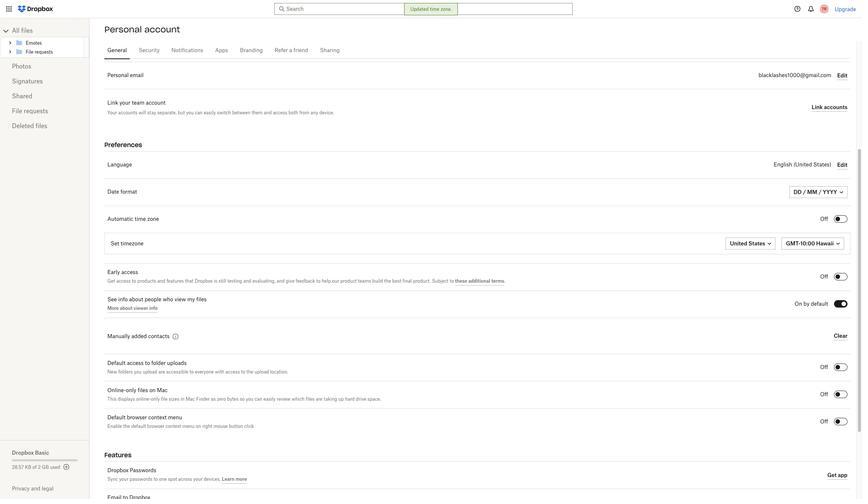 Task type: vqa. For each thing, say whether or not it's contained in the screenshot.
tab list containing General
yes



Task type: locate. For each thing, give the bounding box(es) containing it.
/ right mm
[[819, 189, 822, 195]]

about
[[129, 298, 143, 303], [120, 306, 133, 311]]

format
[[121, 190, 137, 195]]

passwords
[[130, 469, 156, 474]]

view
[[175, 298, 186, 303]]

refer a friend tab
[[272, 42, 311, 60]]

displays
[[118, 398, 135, 402]]

2 horizontal spatial dropbox
[[195, 279, 213, 284]]

2 vertical spatial the
[[123, 425, 130, 429]]

on up online-
[[149, 389, 156, 394]]

1 vertical spatial default
[[107, 416, 126, 421]]

0 horizontal spatial the
[[123, 425, 130, 429]]

branding
[[240, 48, 263, 53]]

but
[[178, 110, 185, 116]]

1 vertical spatial default
[[131, 425, 146, 429]]

mouse
[[214, 425, 228, 429]]

united states
[[730, 241, 765, 247]]

dropbox inside early access get access to products and features that dropbox is still testing and evaluating, and give feedback to help our product teams build the best final product. subject to these additional terms .
[[195, 279, 213, 284]]

context
[[148, 416, 167, 421], [166, 425, 181, 429]]

1 vertical spatial only
[[151, 398, 160, 402]]

sharing tab
[[317, 42, 343, 60]]

1 vertical spatial time
[[135, 217, 146, 222]]

0 horizontal spatial only
[[126, 389, 136, 394]]

0 horizontal spatial you
[[134, 370, 142, 375]]

mac
[[157, 389, 168, 394], [186, 398, 195, 402]]

default for default access to folder uploads
[[107, 361, 126, 367]]

0 vertical spatial edit button
[[838, 71, 848, 80]]

shared link
[[12, 89, 78, 104]]

1 vertical spatial the
[[247, 370, 253, 375]]

edit for preferences
[[838, 162, 848, 168]]

0 vertical spatial edit
[[838, 72, 848, 79]]

0 vertical spatial file
[[26, 50, 33, 54]]

file inside tree
[[26, 50, 33, 54]]

clear
[[834, 333, 848, 339]]

accounts
[[824, 104, 848, 110], [118, 110, 137, 116]]

to left these
[[450, 279, 454, 284]]

only up displays
[[126, 389, 136, 394]]

1 vertical spatial about
[[120, 306, 133, 311]]

default up new
[[107, 361, 126, 367]]

1 horizontal spatial dropbox
[[107, 469, 128, 474]]

the right enable
[[123, 425, 130, 429]]

default inside default access to folder uploads new folders you upload are accessible to everyone with access to the upload location.
[[107, 361, 126, 367]]

signatures link
[[12, 74, 78, 89]]

1 upload from the left
[[143, 370, 157, 375]]

1 vertical spatial you
[[134, 370, 142, 375]]

who
[[163, 298, 173, 303]]

and left features
[[157, 279, 165, 284]]

deleted files
[[12, 123, 47, 129]]

2 upload from the left
[[255, 370, 269, 375]]

edit
[[838, 72, 848, 79], [838, 162, 848, 168]]

privacy
[[12, 486, 30, 492]]

you inside default access to folder uploads new folders you upload are accessible to everyone with access to the upload location.
[[134, 370, 142, 375]]

link for link accounts
[[812, 104, 823, 110]]

link for link your team account
[[107, 101, 118, 106]]

on
[[795, 302, 802, 307]]

0 horizontal spatial default
[[131, 425, 146, 429]]

file down emotes
[[26, 50, 33, 54]]

1 vertical spatial info
[[149, 306, 158, 311]]

the inside default access to folder uploads new folders you upload are accessible to everyone with access to the upload location.
[[247, 370, 253, 375]]

dropbox up 28.57
[[12, 450, 34, 457]]

2 default from the top
[[107, 416, 126, 421]]

online-only files on mac this displays online-only file sizes in mac finder as zero bytes so you can easily review which files are taking up hard drive space.
[[107, 389, 381, 402]]

2 vertical spatial you
[[246, 398, 254, 402]]

preferences
[[104, 141, 142, 149]]

mac up file
[[157, 389, 168, 394]]

early access get access to products and features that dropbox is still testing and evaluating, and give feedback to help our product teams build the best final product. subject to these additional terms .
[[107, 270, 505, 284]]

1 horizontal spatial info
[[149, 306, 158, 311]]

security
[[139, 48, 160, 53]]

1 vertical spatial dropbox
[[12, 450, 34, 457]]

access right early
[[121, 270, 138, 276]]

manually
[[107, 335, 130, 340]]

the left best
[[384, 279, 391, 284]]

file requests
[[26, 50, 53, 54], [12, 109, 48, 115]]

added
[[131, 335, 147, 340]]

switch
[[217, 110, 231, 116]]

features
[[104, 452, 132, 460]]

0 horizontal spatial menu
[[168, 416, 182, 421]]

1 horizontal spatial only
[[151, 398, 160, 402]]

1 vertical spatial on
[[196, 425, 201, 429]]

0 vertical spatial file requests link
[[15, 47, 82, 56]]

2 vertical spatial dropbox
[[107, 469, 128, 474]]

access right with at the left
[[226, 370, 240, 375]]

can inside online-only files on mac this displays online-only file sizes in mac finder as zero bytes so you can easily review which files are taking up hard drive space.
[[255, 398, 262, 402]]

and left legal
[[31, 486, 40, 492]]

5 off from the top
[[820, 420, 828, 425]]

dropbox left is
[[195, 279, 213, 284]]

0 horizontal spatial upload
[[143, 370, 157, 375]]

2 edit button from the top
[[838, 161, 848, 170]]

uploads
[[167, 361, 187, 367]]

0 horizontal spatial mac
[[157, 389, 168, 394]]

accounts for your
[[118, 110, 137, 116]]

/ right dd
[[803, 189, 806, 195]]

finder
[[196, 398, 210, 402]]

0 vertical spatial context
[[148, 416, 167, 421]]

1 horizontal spatial time
[[430, 6, 440, 12]]

1 horizontal spatial menu
[[183, 425, 195, 429]]

to left folder
[[145, 361, 150, 367]]

0 horizontal spatial /
[[803, 189, 806, 195]]

more about viewer info button
[[107, 304, 158, 313]]

1 default from the top
[[107, 361, 126, 367]]

0 horizontal spatial time
[[135, 217, 146, 222]]

files right my
[[196, 298, 207, 303]]

updated time zone.
[[410, 6, 452, 12]]

0 horizontal spatial easily
[[204, 110, 216, 116]]

can
[[195, 110, 203, 116], [255, 398, 262, 402]]

1 vertical spatial menu
[[183, 425, 195, 429]]

context down the sizes
[[166, 425, 181, 429]]

menu left "right"
[[183, 425, 195, 429]]

edit button up link accounts
[[838, 71, 848, 80]]

0 horizontal spatial are
[[159, 370, 165, 375]]

get more space image
[[62, 463, 71, 472]]

time left zone. in the top of the page
[[430, 6, 440, 12]]

1 vertical spatial context
[[166, 425, 181, 429]]

refer a friend
[[275, 48, 308, 53]]

yyyy
[[823, 189, 837, 195]]

security tab
[[136, 42, 163, 60]]

personal up name
[[104, 24, 142, 35]]

1 vertical spatial edit
[[838, 162, 848, 168]]

zone.
[[441, 6, 452, 12]]

to left products
[[132, 279, 136, 284]]

to left one
[[154, 478, 158, 482]]

file requests link up deleted files
[[12, 104, 78, 119]]

all
[[12, 28, 20, 34]]

our
[[332, 279, 339, 284]]

2 off from the top
[[820, 275, 828, 280]]

apps tab
[[212, 42, 231, 60]]

terms
[[492, 279, 504, 284]]

0 vertical spatial requests
[[35, 50, 53, 54]]

tb
[[822, 6, 827, 11]]

0 horizontal spatial on
[[149, 389, 156, 394]]

edit right states)
[[838, 162, 848, 168]]

tab list
[[104, 41, 851, 60]]

file requests link up photos link
[[15, 47, 82, 56]]

file down the shared
[[12, 109, 22, 115]]

automatic time zone
[[107, 217, 159, 222]]

privacy and legal link
[[12, 486, 90, 492]]

0 vertical spatial default
[[811, 302, 828, 307]]

link inside button
[[812, 104, 823, 110]]

info
[[118, 298, 128, 303], [149, 306, 158, 311]]

info down people
[[149, 306, 158, 311]]

0 vertical spatial dropbox
[[195, 279, 213, 284]]

team
[[132, 101, 144, 106]]

evaluating,
[[253, 279, 276, 284]]

about up more about viewer info button
[[129, 298, 143, 303]]

files inside 'see info about people who view my files more about viewer info'
[[196, 298, 207, 303]]

0 vertical spatial default
[[107, 361, 126, 367]]

default inside default browser context menu enable the default browser context menu on right mouse button click
[[131, 425, 146, 429]]

1 horizontal spatial file
[[26, 50, 33, 54]]

get inside button
[[828, 472, 837, 479]]

1 vertical spatial account
[[146, 101, 166, 106]]

you inside online-only files on mac this displays online-only file sizes in mac finder as zero bytes so you can easily review which files are taking up hard drive space.
[[246, 398, 254, 402]]

1 vertical spatial file requests
[[12, 109, 48, 115]]

file requests up deleted files
[[12, 109, 48, 115]]

1 horizontal spatial upload
[[255, 370, 269, 375]]

default up enable
[[107, 416, 126, 421]]

this
[[107, 398, 117, 402]]

to inside dropbox passwords sync your passwords to one spot across your devices. learn more
[[154, 478, 158, 482]]

file requests inside all files tree
[[26, 50, 53, 54]]

file requests down emotes
[[26, 50, 53, 54]]

0 vertical spatial are
[[159, 370, 165, 375]]

one
[[159, 478, 167, 482]]

photos link
[[12, 59, 78, 74]]

time for updated
[[430, 6, 440, 12]]

1 horizontal spatial on
[[196, 425, 201, 429]]

time left zone
[[135, 217, 146, 222]]

passwords
[[130, 478, 152, 482]]

file requests link inside group
[[15, 47, 82, 56]]

off for early access
[[820, 275, 828, 280]]

28.57 kb of 2 gb used
[[12, 466, 60, 470]]

default inside default browser context menu enable the default browser context menu on right mouse button click
[[107, 416, 126, 421]]

2 edit from the top
[[838, 162, 848, 168]]

1 horizontal spatial easily
[[264, 398, 276, 402]]

0 horizontal spatial get
[[107, 279, 115, 284]]

0 horizontal spatial accounts
[[118, 110, 137, 116]]

0 vertical spatial time
[[430, 6, 440, 12]]

edit button right states)
[[838, 161, 848, 170]]

basic
[[35, 450, 49, 457]]

people
[[145, 298, 161, 303]]

from
[[299, 110, 310, 116]]

the inside early access get access to products and features that dropbox is still testing and evaluating, and give feedback to help our product teams build the best final product. subject to these additional terms .
[[384, 279, 391, 284]]

account up the stay
[[146, 101, 166, 106]]

3 off from the top
[[820, 366, 828, 371]]

info right see
[[118, 298, 128, 303]]

access up folders
[[127, 361, 144, 367]]

about right the more
[[120, 306, 133, 311]]

to
[[132, 279, 136, 284], [316, 279, 321, 284], [450, 279, 454, 284], [145, 361, 150, 367], [190, 370, 194, 375], [241, 370, 245, 375], [154, 478, 158, 482]]

1 horizontal spatial can
[[255, 398, 262, 402]]

browser down file
[[147, 425, 164, 429]]

0 vertical spatial mac
[[157, 389, 168, 394]]

accounts for link
[[824, 104, 848, 110]]

manually added contacts
[[107, 335, 170, 340]]

are down folder
[[159, 370, 165, 375]]

0 vertical spatial on
[[149, 389, 156, 394]]

files up online-
[[138, 389, 148, 394]]

off for online-only files on mac
[[820, 393, 828, 398]]

on left "right"
[[196, 425, 201, 429]]

0 vertical spatial file requests
[[26, 50, 53, 54]]

on by default
[[795, 302, 828, 307]]

1 vertical spatial can
[[255, 398, 262, 402]]

1 horizontal spatial accounts
[[824, 104, 848, 110]]

2 horizontal spatial you
[[246, 398, 254, 402]]

get left app at bottom right
[[828, 472, 837, 479]]

0 vertical spatial personal
[[104, 24, 142, 35]]

get down early
[[107, 279, 115, 284]]

will
[[139, 110, 146, 116]]

you right but
[[186, 110, 194, 116]]

1 horizontal spatial default
[[811, 302, 828, 307]]

your right sync
[[119, 478, 129, 482]]

1 horizontal spatial get
[[828, 472, 837, 479]]

1 vertical spatial file
[[12, 109, 22, 115]]

accounts inside button
[[824, 104, 848, 110]]

mac right in
[[186, 398, 195, 402]]

location.
[[270, 370, 288, 375]]

1 vertical spatial are
[[316, 398, 323, 402]]

files right all on the left of the page
[[21, 28, 33, 34]]

branding tab
[[237, 42, 266, 60]]

1 horizontal spatial /
[[819, 189, 822, 195]]

0 horizontal spatial dropbox
[[12, 450, 34, 457]]

easily left switch
[[204, 110, 216, 116]]

you right folders
[[134, 370, 142, 375]]

1 edit button from the top
[[838, 71, 848, 80]]

global header element
[[0, 0, 862, 18]]

context down file
[[148, 416, 167, 421]]

to left help
[[316, 279, 321, 284]]

dropbox inside dropbox passwords sync your passwords to one spot across your devices. learn more
[[107, 469, 128, 474]]

1 horizontal spatial the
[[247, 370, 253, 375]]

account up security tab
[[144, 24, 180, 35]]

default right by
[[811, 302, 828, 307]]

updated
[[410, 6, 429, 12]]

teams
[[358, 279, 371, 284]]

and right the them
[[264, 110, 272, 116]]

the
[[384, 279, 391, 284], [247, 370, 253, 375], [123, 425, 130, 429]]

group containing emotes
[[1, 37, 90, 58]]

0 vertical spatial the
[[384, 279, 391, 284]]

link
[[107, 101, 118, 106], [812, 104, 823, 110]]

0 horizontal spatial link
[[107, 101, 118, 106]]

easily left 'review'
[[264, 398, 276, 402]]

can right but
[[195, 110, 203, 116]]

only
[[126, 389, 136, 394], [151, 398, 160, 402]]

0 horizontal spatial info
[[118, 298, 128, 303]]

on
[[149, 389, 156, 394], [196, 425, 201, 429]]

1 vertical spatial personal
[[107, 73, 129, 78]]

deleted
[[12, 123, 34, 129]]

menu down the sizes
[[168, 416, 182, 421]]

refer
[[275, 48, 288, 53]]

1 edit from the top
[[838, 72, 848, 79]]

0 horizontal spatial can
[[195, 110, 203, 116]]

upload left the location.
[[255, 370, 269, 375]]

hawaii
[[817, 241, 834, 247]]

see info about people who view my files more about viewer info
[[107, 298, 207, 311]]

signatures
[[12, 79, 43, 85]]

accessible
[[166, 370, 188, 375]]

1 horizontal spatial are
[[316, 398, 323, 402]]

1 horizontal spatial you
[[186, 110, 194, 116]]

0 vertical spatial you
[[186, 110, 194, 116]]

1 vertical spatial edit button
[[838, 161, 848, 170]]

0 vertical spatial get
[[107, 279, 115, 284]]

you right the so
[[246, 398, 254, 402]]

file
[[26, 50, 33, 54], [12, 109, 22, 115]]

are left the taking
[[316, 398, 323, 402]]

1 vertical spatial get
[[828, 472, 837, 479]]

0 vertical spatial menu
[[168, 416, 182, 421]]

1 vertical spatial requests
[[24, 109, 48, 115]]

personal left email at top
[[107, 73, 129, 78]]

0 vertical spatial can
[[195, 110, 203, 116]]

default
[[107, 361, 126, 367], [107, 416, 126, 421]]

can right the so
[[255, 398, 262, 402]]

2 horizontal spatial the
[[384, 279, 391, 284]]

dropbox for dropbox basic
[[12, 450, 34, 457]]

new
[[107, 370, 117, 375]]

notifications
[[172, 48, 203, 53]]

default right enable
[[131, 425, 146, 429]]

mm
[[808, 189, 818, 195]]

requests down emotes link
[[35, 50, 53, 54]]

/
[[803, 189, 806, 195], [819, 189, 822, 195]]

only left file
[[151, 398, 160, 402]]

1 vertical spatial easily
[[264, 398, 276, 402]]

.
[[504, 279, 505, 284]]

4 off from the top
[[820, 393, 828, 398]]

upload
[[143, 370, 157, 375], [255, 370, 269, 375]]

edit up link accounts
[[838, 72, 848, 79]]

your right 'across'
[[193, 478, 203, 482]]

the up online-only files on mac this displays online-only file sizes in mac finder as zero bytes so you can easily review which files are taking up hard drive space.
[[247, 370, 253, 375]]

0 vertical spatial only
[[126, 389, 136, 394]]

browser down online-
[[127, 416, 147, 421]]

requests up deleted files
[[24, 109, 48, 115]]

upload down folder
[[143, 370, 157, 375]]

the inside default browser context menu enable the default browser context menu on right mouse button click
[[123, 425, 130, 429]]

states)
[[814, 163, 832, 168]]

group
[[1, 37, 90, 58]]

1 horizontal spatial link
[[812, 104, 823, 110]]

dropbox up sync
[[107, 469, 128, 474]]

0 vertical spatial easily
[[204, 110, 216, 116]]

1 horizontal spatial mac
[[186, 398, 195, 402]]



Task type: describe. For each thing, give the bounding box(es) containing it.
device.
[[319, 110, 334, 116]]

default for default browser context menu
[[107, 416, 126, 421]]

with
[[215, 370, 224, 375]]

0 horizontal spatial file
[[12, 109, 22, 115]]

(united
[[794, 163, 812, 168]]

shared
[[12, 94, 32, 100]]

0 vertical spatial browser
[[127, 416, 147, 421]]

between
[[232, 110, 251, 116]]

requests inside group
[[35, 50, 53, 54]]

easily inside online-only files on mac this displays online-only file sizes in mac finder as zero bytes so you can easily review which files are taking up hard drive space.
[[264, 398, 276, 402]]

get inside early access get access to products and features that dropbox is still testing and evaluating, and give feedback to help our product teams build the best final product. subject to these additional terms .
[[107, 279, 115, 284]]

0 vertical spatial about
[[129, 298, 143, 303]]

dropbox logo - go to the homepage image
[[15, 3, 56, 15]]

to up online-only files on mac this displays online-only file sizes in mac finder as zero bytes so you can easily review which files are taking up hard drive space.
[[241, 370, 245, 375]]

language
[[107, 163, 132, 168]]

1 / from the left
[[803, 189, 806, 195]]

personal for personal email
[[107, 73, 129, 78]]

get app
[[828, 472, 848, 479]]

files right which
[[306, 398, 315, 402]]

10:00
[[801, 241, 815, 247]]

0 vertical spatial account
[[144, 24, 180, 35]]

more
[[236, 477, 247, 483]]

sharing
[[320, 48, 340, 53]]

bytes
[[227, 398, 239, 402]]

1 off from the top
[[820, 217, 828, 222]]

default browser context menu enable the default browser context menu on right mouse button click
[[107, 416, 254, 429]]

used
[[50, 466, 60, 470]]

my
[[187, 298, 195, 303]]

timezone
[[121, 241, 144, 247]]

access down early
[[116, 279, 131, 284]]

folder
[[151, 361, 166, 367]]

gmt-10:00 hawaii
[[786, 241, 834, 247]]

tab list containing general
[[104, 41, 851, 60]]

clear button
[[834, 332, 848, 341]]

zero
[[217, 398, 226, 402]]

are inside online-only files on mac this displays online-only file sizes in mac finder as zero bytes so you can easily review which files are taking up hard drive space.
[[316, 398, 323, 402]]

files right deleted
[[36, 123, 47, 129]]

your left team
[[120, 101, 130, 106]]

friend
[[294, 48, 308, 53]]

edit button for name
[[838, 71, 848, 80]]

dd / mm / yyyy
[[794, 189, 837, 195]]

product
[[340, 279, 357, 284]]

so
[[240, 398, 245, 402]]

deleted files link
[[12, 119, 78, 134]]

both
[[289, 110, 298, 116]]

gmt-
[[786, 241, 801, 247]]

and left give
[[277, 279, 285, 284]]

your
[[107, 110, 117, 116]]

files inside tree
[[21, 28, 33, 34]]

english (united states)
[[774, 163, 832, 168]]

learn
[[222, 477, 235, 483]]

access left both
[[273, 110, 287, 116]]

online-
[[107, 389, 126, 394]]

dd
[[794, 189, 802, 195]]

name
[[107, 46, 122, 51]]

a
[[289, 48, 292, 53]]

your accounts will stay separate, but you can easily switch between them and access both from any device.
[[107, 110, 334, 116]]

subject
[[432, 279, 449, 284]]

all files
[[12, 28, 33, 34]]

off for default access to folder uploads
[[820, 366, 828, 371]]

tb button
[[819, 3, 831, 15]]

feedback
[[296, 279, 315, 284]]

link accounts button
[[812, 103, 848, 112]]

0 vertical spatial info
[[118, 298, 128, 303]]

on inside default browser context menu enable the default browser context menu on right mouse button click
[[196, 425, 201, 429]]

as
[[211, 398, 216, 402]]

everyone
[[195, 370, 214, 375]]

these
[[455, 279, 467, 284]]

are inside default access to folder uploads new folders you upload are accessible to everyone with access to the upload location.
[[159, 370, 165, 375]]

gb
[[42, 466, 49, 470]]

build
[[372, 279, 383, 284]]

any
[[311, 110, 318, 116]]

devices.
[[204, 478, 221, 482]]

that
[[185, 279, 193, 284]]

dropbox for dropbox passwords sync your passwords to one spot across your devices. learn more
[[107, 469, 128, 474]]

taking
[[324, 398, 337, 402]]

1 vertical spatial mac
[[186, 398, 195, 402]]

and right testing
[[243, 279, 251, 284]]

automatic
[[107, 217, 133, 222]]

personal email
[[107, 73, 144, 78]]

viewer
[[134, 306, 148, 311]]

early
[[107, 270, 120, 276]]

file
[[161, 398, 168, 402]]

1 vertical spatial file requests link
[[12, 104, 78, 119]]

products
[[137, 279, 156, 284]]

upgrade link
[[835, 6, 856, 12]]

upgrade
[[835, 6, 856, 12]]

Search text field
[[286, 5, 559, 13]]

which
[[292, 398, 305, 402]]

email
[[130, 73, 144, 78]]

personal for personal account
[[104, 24, 142, 35]]

sizes
[[169, 398, 179, 402]]

link accounts
[[812, 104, 848, 110]]

on inside online-only files on mac this displays online-only file sizes in mac finder as zero bytes so you can easily review which files are taking up hard drive space.
[[149, 389, 156, 394]]

see
[[107, 298, 117, 303]]

gmt-10:00 hawaii button
[[782, 238, 844, 250]]

button
[[229, 425, 243, 429]]

off for default browser context menu
[[820, 420, 828, 425]]

to left 'everyone'
[[190, 370, 194, 375]]

folders
[[118, 370, 133, 375]]

edit button for preferences
[[838, 161, 848, 170]]

date
[[107, 190, 119, 195]]

spot
[[168, 478, 177, 482]]

time for automatic
[[135, 217, 146, 222]]

2 / from the left
[[819, 189, 822, 195]]

click
[[244, 425, 254, 429]]

kb
[[25, 466, 31, 470]]

online-
[[136, 398, 151, 402]]

general tab
[[104, 42, 130, 60]]

general
[[107, 48, 127, 53]]

link your team account
[[107, 101, 166, 106]]

final
[[403, 279, 412, 284]]

space.
[[368, 398, 381, 402]]

set
[[111, 241, 119, 247]]

testing
[[227, 279, 242, 284]]

apps
[[215, 48, 228, 53]]

dropbox passwords sync your passwords to one spot across your devices. learn more
[[107, 469, 247, 483]]

date format
[[107, 190, 137, 195]]

additional
[[468, 279, 490, 284]]

hard
[[345, 398, 355, 402]]

right
[[202, 425, 212, 429]]

all files tree
[[1, 25, 90, 58]]

separate,
[[157, 110, 177, 116]]

states
[[749, 241, 765, 247]]

1 vertical spatial browser
[[147, 425, 164, 429]]

blacklashes1000@gmail.com
[[759, 73, 832, 78]]

edit for name
[[838, 72, 848, 79]]

notifications tab
[[169, 42, 206, 60]]



